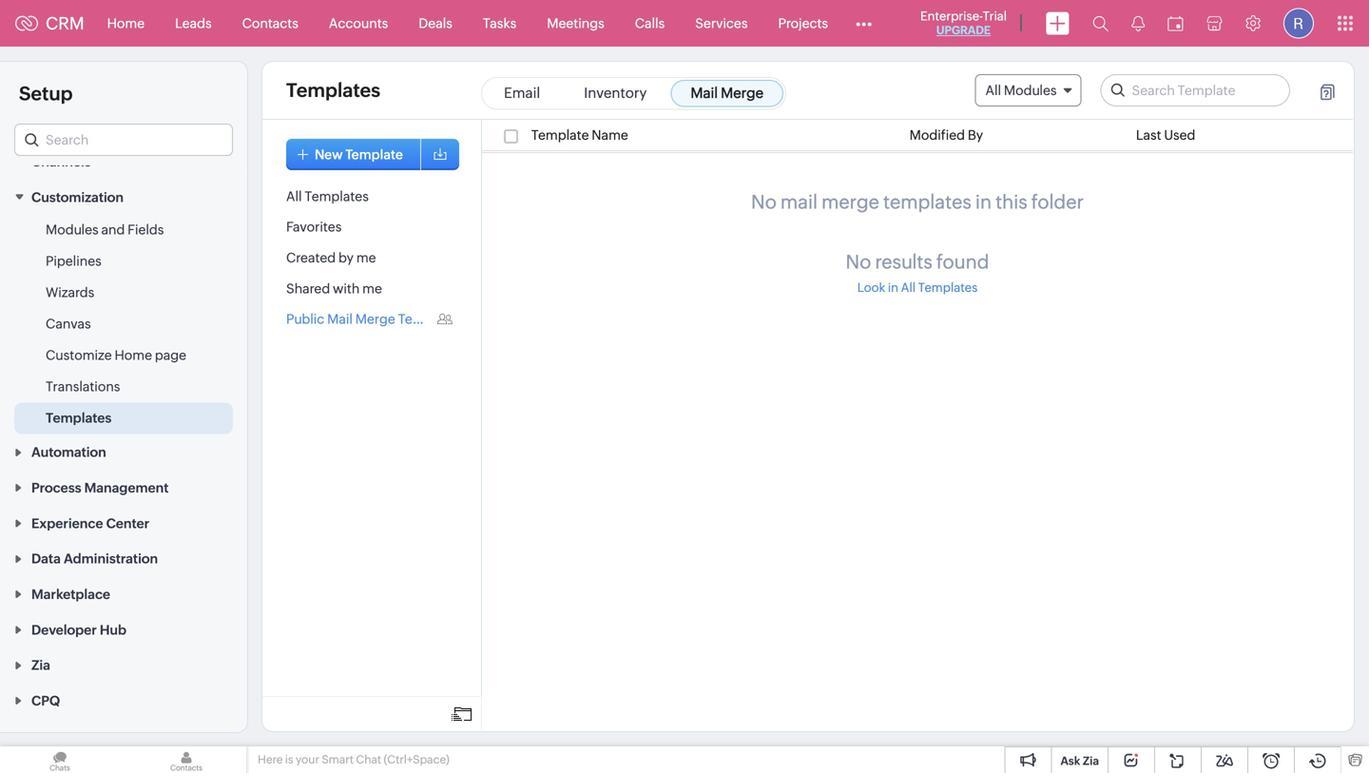 Task type: locate. For each thing, give the bounding box(es) containing it.
profile image
[[1284, 8, 1314, 39]]

modules up pipelines link in the top of the page
[[46, 222, 99, 237]]

new
[[315, 147, 343, 162]]

developer
[[31, 622, 97, 637]]

channels
[[31, 154, 91, 169]]

0 vertical spatial in
[[976, 191, 992, 213]]

1 vertical spatial me
[[362, 281, 382, 296]]

home left page at the top of the page
[[115, 347, 152, 363]]

in right look
[[888, 281, 899, 295]]

customize home page
[[46, 347, 186, 363]]

Search Template text field
[[1102, 75, 1289, 106]]

Other Modules field
[[843, 8, 884, 39]]

by right modified
[[968, 127, 983, 143]]

me right with
[[362, 281, 382, 296]]

modules and fields
[[46, 222, 164, 237]]

mail merge link
[[671, 80, 784, 107]]

found
[[937, 251, 989, 273]]

this
[[996, 191, 1028, 213]]

all down upgrade
[[986, 83, 1001, 98]]

0 horizontal spatial by
[[339, 250, 354, 265]]

modules and fields link
[[46, 220, 164, 239]]

0 vertical spatial no
[[751, 191, 777, 213]]

1 horizontal spatial modules
[[1004, 83, 1057, 98]]

zia button
[[0, 647, 247, 682]]

experience
[[31, 516, 103, 531]]

is
[[285, 753, 293, 766]]

1 vertical spatial mail
[[327, 312, 353, 327]]

merge down with
[[355, 312, 395, 327]]

zia up cpq
[[31, 658, 50, 673]]

0 vertical spatial modules
[[1004, 83, 1057, 98]]

in left this
[[976, 191, 992, 213]]

zia
[[31, 658, 50, 673], [1083, 755, 1099, 767]]

used
[[1164, 127, 1196, 143]]

chats image
[[0, 746, 120, 773]]

hub
[[100, 622, 126, 637]]

modules
[[1004, 83, 1057, 98], [46, 222, 99, 237]]

developer hub button
[[0, 611, 247, 647]]

public
[[286, 312, 324, 327]]

0 horizontal spatial mail
[[327, 312, 353, 327]]

0 horizontal spatial merge
[[355, 312, 395, 327]]

1 vertical spatial all
[[286, 189, 302, 204]]

0 vertical spatial zia
[[31, 658, 50, 673]]

inventory link
[[564, 80, 667, 107]]

process management button
[[0, 469, 247, 505]]

by up with
[[339, 250, 354, 265]]

home right crm
[[107, 16, 145, 31]]

wizards link
[[46, 283, 94, 302]]

templates
[[883, 191, 972, 213]]

crm
[[46, 14, 84, 33]]

all down results
[[901, 281, 916, 295]]

all for all modules
[[986, 83, 1001, 98]]

channels button
[[0, 143, 247, 179]]

merge down services
[[721, 85, 764, 101]]

0 horizontal spatial in
[[888, 281, 899, 295]]

all
[[986, 83, 1001, 98], [286, 189, 302, 204], [901, 281, 916, 295]]

1 vertical spatial modules
[[46, 222, 99, 237]]

accounts
[[329, 16, 388, 31]]

in inside no results found look in all templates
[[888, 281, 899, 295]]

meetings link
[[532, 0, 620, 46]]

0 vertical spatial all
[[986, 83, 1001, 98]]

0 vertical spatial mail
[[691, 85, 718, 101]]

0 horizontal spatial zia
[[31, 658, 50, 673]]

mail
[[691, 85, 718, 101], [327, 312, 353, 327]]

All Modules field
[[975, 74, 1082, 106]]

1 horizontal spatial by
[[968, 127, 983, 143]]

deals
[[419, 16, 453, 31]]

template left name
[[531, 127, 589, 143]]

services
[[695, 16, 748, 31]]

management
[[84, 480, 169, 495]]

new template button
[[286, 139, 422, 170]]

developer hub
[[31, 622, 126, 637]]

no for no mail merge templates in this folder
[[751, 191, 777, 213]]

Search text field
[[15, 125, 232, 155]]

1 vertical spatial home
[[115, 347, 152, 363]]

email link
[[484, 80, 560, 107]]

1 vertical spatial no
[[846, 251, 871, 273]]

by for modified
[[968, 127, 983, 143]]

shared with me link
[[286, 281, 382, 296]]

home
[[107, 16, 145, 31], [115, 347, 152, 363]]

2 horizontal spatial all
[[986, 83, 1001, 98]]

modified
[[910, 127, 965, 143]]

template
[[531, 127, 589, 143], [345, 147, 403, 162]]

zia inside 'dropdown button'
[[31, 658, 50, 673]]

modules down create menu icon
[[1004, 83, 1057, 98]]

by
[[968, 127, 983, 143], [339, 250, 354, 265]]

shared with me
[[286, 281, 382, 296]]

canvas
[[46, 316, 91, 331]]

home inside home link
[[107, 16, 145, 31]]

0 vertical spatial me
[[356, 250, 376, 265]]

all inside all modules field
[[986, 83, 1001, 98]]

create menu image
[[1046, 12, 1070, 35]]

zia right ask
[[1083, 755, 1099, 767]]

1 horizontal spatial merge
[[721, 85, 764, 101]]

1 vertical spatial merge
[[355, 312, 395, 327]]

2 vertical spatial all
[[901, 281, 916, 295]]

template inside button
[[345, 147, 403, 162]]

1 horizontal spatial template
[[531, 127, 589, 143]]

search image
[[1093, 15, 1109, 31]]

templates
[[286, 79, 380, 101], [305, 189, 369, 204], [918, 281, 978, 295], [398, 312, 462, 327], [46, 410, 112, 425]]

no left mail
[[751, 191, 777, 213]]

profile element
[[1272, 0, 1326, 46]]

no inside no results found look in all templates
[[846, 251, 871, 273]]

modules inside field
[[1004, 83, 1057, 98]]

me up with
[[356, 250, 376, 265]]

1 vertical spatial by
[[339, 250, 354, 265]]

mail merge
[[691, 85, 764, 101]]

signals element
[[1120, 0, 1156, 47]]

templates link
[[46, 408, 112, 427]]

trial
[[983, 9, 1007, 23]]

in
[[976, 191, 992, 213], [888, 281, 899, 295]]

home link
[[92, 0, 160, 46]]

search element
[[1081, 0, 1120, 47]]

all up favorites link
[[286, 189, 302, 204]]

leads link
[[160, 0, 227, 46]]

1 vertical spatial in
[[888, 281, 899, 295]]

0 vertical spatial home
[[107, 16, 145, 31]]

data
[[31, 551, 61, 566]]

customize home page link
[[46, 345, 186, 365]]

ask
[[1061, 755, 1080, 767]]

0 horizontal spatial template
[[345, 147, 403, 162]]

center
[[106, 516, 149, 531]]

1 horizontal spatial no
[[846, 251, 871, 273]]

1 vertical spatial template
[[345, 147, 403, 162]]

1 horizontal spatial mail
[[691, 85, 718, 101]]

templates inside customization region
[[46, 410, 112, 425]]

mail down services
[[691, 85, 718, 101]]

no up look
[[846, 251, 871, 273]]

projects
[[778, 16, 828, 31]]

me
[[356, 250, 376, 265], [362, 281, 382, 296]]

modified by
[[910, 127, 983, 143]]

1 vertical spatial zia
[[1083, 755, 1099, 767]]

public mail merge templates
[[286, 312, 462, 327]]

mail down shared with me
[[327, 312, 353, 327]]

0 vertical spatial by
[[968, 127, 983, 143]]

create menu element
[[1035, 0, 1081, 46]]

look in all templates link
[[857, 281, 978, 295]]

0 horizontal spatial all
[[286, 189, 302, 204]]

here
[[258, 753, 283, 766]]

0 horizontal spatial no
[[751, 191, 777, 213]]

no mail merge templates in this folder
[[751, 191, 1084, 213]]

translations link
[[46, 377, 120, 396]]

projects link
[[763, 0, 843, 46]]

template right new
[[345, 147, 403, 162]]

template name
[[531, 127, 628, 143]]

0 horizontal spatial modules
[[46, 222, 99, 237]]

signals image
[[1132, 15, 1145, 31]]

None field
[[14, 124, 233, 156]]

new template
[[315, 147, 403, 162]]

services link
[[680, 0, 763, 46]]

with
[[333, 281, 360, 296]]

1 horizontal spatial all
[[901, 281, 916, 295]]

created by me link
[[286, 250, 376, 265]]

no
[[751, 191, 777, 213], [846, 251, 871, 273]]

pipelines
[[46, 253, 101, 268]]

1 horizontal spatial in
[[976, 191, 992, 213]]

administration
[[64, 551, 158, 566]]



Task type: describe. For each thing, give the bounding box(es) containing it.
no for no results found look in all templates
[[846, 251, 871, 273]]

tasks link
[[468, 0, 532, 46]]

cpq
[[31, 693, 60, 708]]

last used
[[1136, 127, 1196, 143]]

contacts link
[[227, 0, 314, 46]]

crm link
[[15, 14, 84, 33]]

automation
[[31, 445, 106, 460]]

email
[[504, 85, 540, 101]]

modules inside customization region
[[46, 222, 99, 237]]

favorites link
[[286, 219, 342, 235]]

upgrade
[[937, 24, 991, 37]]

fields
[[128, 222, 164, 237]]

created
[[286, 250, 336, 265]]

accounts link
[[314, 0, 403, 46]]

chat
[[356, 753, 381, 766]]

marketplace
[[31, 587, 110, 602]]

contacts image
[[126, 746, 246, 773]]

mail
[[781, 191, 818, 213]]

all templates link
[[286, 189, 369, 204]]

me for shared with me
[[362, 281, 382, 296]]

inventory
[[584, 85, 647, 101]]

deals link
[[403, 0, 468, 46]]

public mail merge templates link
[[286, 312, 462, 327]]

canvas link
[[46, 314, 91, 333]]

translations
[[46, 379, 120, 394]]

wizards
[[46, 285, 94, 300]]

look
[[857, 281, 886, 295]]

process
[[31, 480, 81, 495]]

data administration button
[[0, 540, 247, 576]]

all templates
[[286, 189, 369, 204]]

calendar image
[[1168, 16, 1184, 31]]

experience center
[[31, 516, 149, 531]]

0 vertical spatial template
[[531, 127, 589, 143]]

enterprise-
[[920, 9, 983, 23]]

customization button
[[0, 179, 247, 214]]

enterprise-trial upgrade
[[920, 9, 1007, 37]]

by for created
[[339, 250, 354, 265]]

(ctrl+space)
[[384, 753, 450, 766]]

ask zia
[[1061, 755, 1099, 767]]

pipelines link
[[46, 251, 101, 270]]

folder
[[1031, 191, 1084, 213]]

customize
[[46, 347, 112, 363]]

calls
[[635, 16, 665, 31]]

setup
[[19, 83, 73, 105]]

home inside customize home page link
[[115, 347, 152, 363]]

merge
[[822, 191, 879, 213]]

experience center button
[[0, 505, 247, 540]]

process management
[[31, 480, 169, 495]]

all inside no results found look in all templates
[[901, 281, 916, 295]]

logo image
[[15, 16, 38, 31]]

1 horizontal spatial zia
[[1083, 755, 1099, 767]]

meetings
[[547, 16, 604, 31]]

help image
[[1321, 84, 1335, 101]]

templates inside no results found look in all templates
[[918, 281, 978, 295]]

all for all templates
[[286, 189, 302, 204]]

contacts
[[242, 16, 298, 31]]

in for all
[[888, 281, 899, 295]]

all modules
[[986, 83, 1057, 98]]

me for created by me
[[356, 250, 376, 265]]

in for this
[[976, 191, 992, 213]]

your
[[296, 753, 319, 766]]

data administration
[[31, 551, 158, 566]]

marketplace button
[[0, 576, 247, 611]]

customization
[[31, 190, 124, 205]]

here is your smart chat (ctrl+space)
[[258, 753, 450, 766]]

tasks
[[483, 16, 517, 31]]

no results found look in all templates
[[846, 251, 989, 295]]

automation button
[[0, 434, 247, 469]]

0 vertical spatial merge
[[721, 85, 764, 101]]

shared
[[286, 281, 330, 296]]

favorites
[[286, 219, 342, 235]]

calls link
[[620, 0, 680, 46]]

name
[[592, 127, 628, 143]]

customization region
[[0, 214, 247, 434]]

created by me
[[286, 250, 376, 265]]



